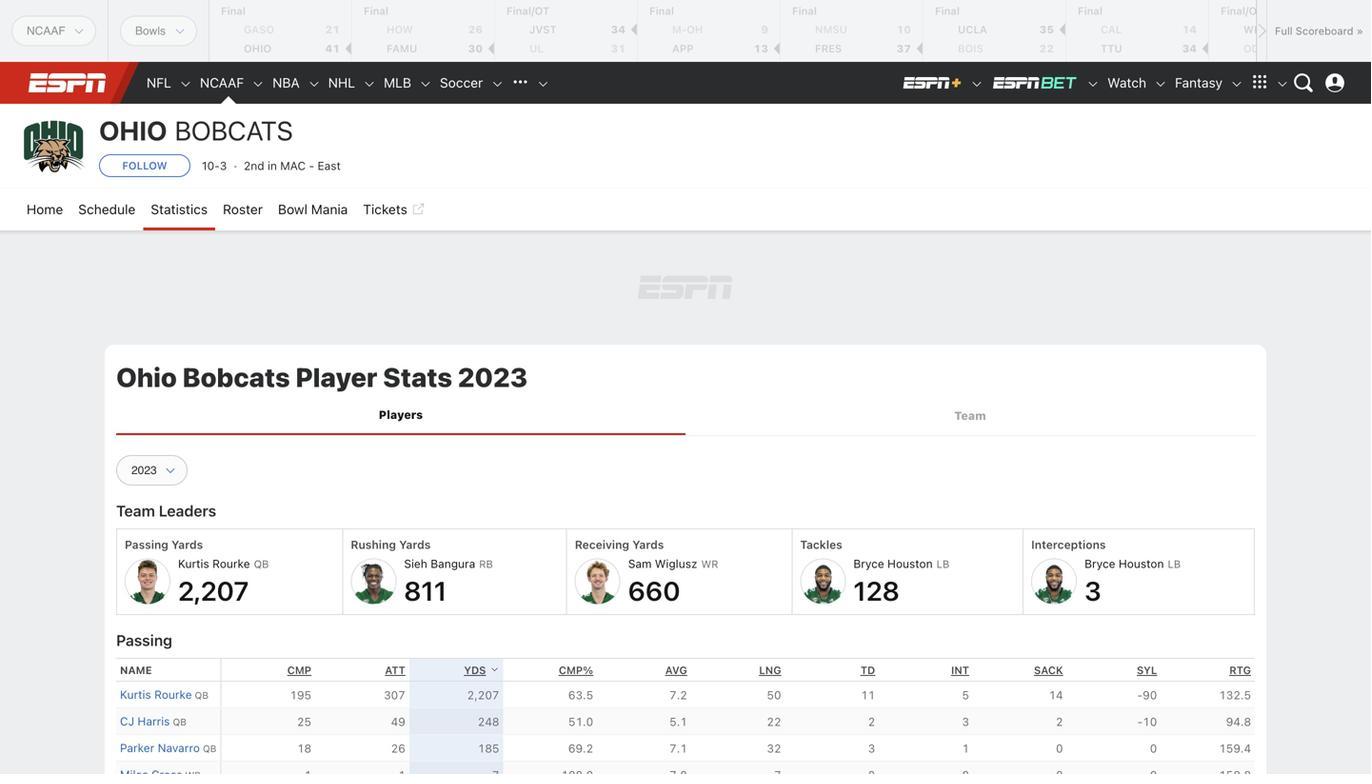 Task type: vqa. For each thing, say whether or not it's contained in the screenshot.
the SYL
yes



Task type: locate. For each thing, give the bounding box(es) containing it.
0 horizontal spatial 26
[[391, 742, 405, 755]]

final up how
[[364, 5, 388, 17]]

0 horizontal spatial bryce houston image
[[800, 558, 846, 604]]

final/ot
[[507, 5, 550, 17], [1221, 5, 1264, 17]]

0 vertical spatial kurtis
[[178, 557, 209, 571]]

- down -90
[[1137, 715, 1143, 728]]

0 vertical spatial 22
[[1039, 42, 1054, 55]]

2 final from the left
[[364, 5, 388, 17]]

rourke up the harris
[[154, 688, 192, 701]]

-10
[[1137, 715, 1157, 728]]

home
[[27, 201, 63, 217]]

2 bryce houston image from the left
[[1031, 558, 1077, 604]]

ohio
[[99, 115, 167, 146], [116, 361, 177, 393]]

sam wiglusz image
[[575, 558, 621, 604]]

0 down -10
[[1150, 742, 1157, 755]]

avg
[[665, 664, 687, 676]]

kurtis inside kurtis rourke qb 2,207
[[178, 557, 209, 571]]

bryce inside bryce houston lb 128
[[853, 557, 884, 571]]

0 vertical spatial 10
[[897, 23, 911, 36]]

team for team
[[954, 409, 986, 422]]

sieh bangura rb 811
[[404, 557, 493, 607]]

profile management image
[[1325, 73, 1344, 92]]

mania
[[311, 201, 348, 217]]

rourke for qb
[[154, 688, 192, 701]]

1 bryce houston image from the left
[[800, 558, 846, 604]]

passing inside team leaders element
[[125, 538, 168, 551]]

26 inside standings page main content
[[391, 742, 405, 755]]

2 final/ot from the left
[[1221, 5, 1264, 17]]

2
[[868, 715, 875, 728], [1056, 715, 1063, 728]]

qb for parker navarro qb
[[203, 743, 217, 754]]

kurtis rourke qb
[[120, 688, 209, 701]]

2 horizontal spatial yards
[[632, 538, 664, 551]]

3 final from the left
[[649, 5, 674, 17]]

50
[[767, 688, 781, 702]]

follow button
[[99, 154, 190, 177]]

26 up 30
[[468, 23, 483, 36]]

1 vertical spatial bobcats
[[183, 361, 290, 393]]

4 final from the left
[[792, 5, 817, 17]]

nba link
[[265, 62, 307, 104]]

0 horizontal spatial 2
[[868, 715, 875, 728]]

passing up the kurtis rourke icon
[[125, 538, 168, 551]]

0 horizontal spatial rourke
[[154, 688, 192, 701]]

25
[[297, 715, 311, 728]]

yds link
[[464, 664, 499, 676]]

lb for 3
[[1168, 558, 1181, 571]]

1 horizontal spatial bryce
[[1085, 557, 1115, 571]]

more espn image
[[1245, 69, 1274, 97], [1276, 77, 1289, 91]]

14 inside standings page main content
[[1049, 688, 1063, 702]]

cmp%
[[559, 664, 593, 676]]

- left east
[[309, 159, 314, 172]]

34 up fantasy
[[1182, 42, 1197, 55]]

1 0 from the left
[[1056, 742, 1063, 755]]

bryce up 128
[[853, 557, 884, 571]]

1 yards from the left
[[171, 538, 203, 551]]

0 vertical spatial passing
[[125, 538, 168, 551]]

mlb
[[384, 75, 411, 90]]

1 vertical spatial rourke
[[154, 688, 192, 701]]

cmp% link
[[559, 664, 593, 676]]

tackles
[[800, 538, 842, 551]]

2 yards from the left
[[399, 538, 431, 551]]

player
[[296, 361, 377, 393]]

yards
[[171, 538, 203, 551], [399, 538, 431, 551], [632, 538, 664, 551]]

ohio inside standings page main content
[[116, 361, 177, 393]]

navarro
[[158, 741, 200, 754]]

34 up 31
[[611, 23, 626, 36]]

1 vertical spatial -
[[1137, 688, 1143, 702]]

3 left 2nd
[[220, 159, 227, 172]]

parker navarro link
[[120, 741, 200, 754]]

22 down the 35
[[1039, 42, 1054, 55]]

1 vertical spatial kurtis
[[120, 688, 151, 701]]

1 horizontal spatial 34
[[1182, 42, 1197, 55]]

2 lb from the left
[[1168, 558, 1181, 571]]

-90
[[1137, 688, 1157, 702]]

lng link
[[759, 664, 781, 676]]

37
[[897, 42, 911, 55]]

1 horizontal spatial 2
[[1056, 715, 1063, 728]]

0 horizontal spatial team
[[116, 502, 155, 520]]

0 vertical spatial team
[[954, 409, 986, 422]]

ncaaf
[[200, 75, 244, 90]]

10 up 37
[[897, 23, 911, 36]]

final for nmsu
[[792, 5, 817, 17]]

nmsu
[[815, 23, 847, 36]]

bobcats inside standings page main content
[[183, 361, 290, 393]]

1 horizontal spatial lb
[[1168, 558, 1181, 571]]

tab list containing players
[[116, 396, 1255, 435]]

rushing
[[351, 538, 396, 551]]

houston for 3
[[1119, 557, 1164, 571]]

1 final from the left
[[221, 5, 246, 17]]

1 horizontal spatial rourke
[[212, 557, 250, 571]]

14 up fantasy
[[1182, 23, 1197, 36]]

3 down 11
[[868, 742, 875, 755]]

final/ot up 'jvst'
[[507, 5, 550, 17]]

0 horizontal spatial 34
[[611, 23, 626, 36]]

td link
[[861, 664, 875, 676]]

0 vertical spatial 34
[[611, 23, 626, 36]]

external link image
[[411, 198, 425, 221]]

receiving
[[575, 538, 629, 551]]

22 down the 50 at the right bottom
[[767, 715, 781, 728]]

bowl mania link
[[270, 189, 355, 230]]

2 bryce from the left
[[1085, 557, 1115, 571]]

bryce houston image
[[800, 558, 846, 604], [1031, 558, 1077, 604]]

final
[[221, 5, 246, 17], [364, 5, 388, 17], [649, 5, 674, 17], [792, 5, 817, 17], [935, 5, 960, 17], [1078, 5, 1103, 17]]

1 bryce from the left
[[853, 557, 884, 571]]

0 horizontal spatial 14
[[1049, 688, 1063, 702]]

bobcats image
[[19, 111, 88, 180]]

1 vertical spatial team
[[116, 502, 155, 520]]

fantasy
[[1175, 75, 1223, 90]]

10 down 90
[[1143, 715, 1157, 728]]

1 vertical spatial 26
[[391, 742, 405, 755]]

nfl image
[[179, 77, 192, 91]]

0 vertical spatial rourke
[[212, 557, 250, 571]]

wiglusz
[[655, 557, 697, 571]]

2,207 down yds link
[[467, 688, 499, 702]]

east
[[318, 159, 341, 172]]

10 inside standings page main content
[[1143, 715, 1157, 728]]

14 down sack link
[[1049, 688, 1063, 702]]

1 horizontal spatial 0
[[1150, 742, 1157, 755]]

6 final from the left
[[1078, 5, 1103, 17]]

final up cal at the right top
[[1078, 5, 1103, 17]]

avg link
[[665, 664, 687, 676]]

tab list
[[116, 396, 1255, 435]]

1 horizontal spatial yards
[[399, 538, 431, 551]]

2nd in mac - east
[[244, 159, 341, 172]]

nhl
[[328, 75, 355, 90]]

0 vertical spatial 2,207
[[178, 575, 249, 607]]

parker navarro qb
[[120, 741, 217, 754]]

yards up sieh
[[399, 538, 431, 551]]

qb inside parker navarro qb
[[203, 743, 217, 754]]

syl link
[[1137, 664, 1157, 676]]

1 horizontal spatial houston
[[1119, 557, 1164, 571]]

1 horizontal spatial team
[[954, 409, 986, 422]]

passing up 'name'
[[116, 631, 172, 649]]

espn bet image
[[991, 75, 1079, 90]]

statistics link
[[143, 189, 215, 230]]

- down syl link
[[1137, 688, 1143, 702]]

int link
[[951, 664, 969, 676]]

1 vertical spatial ohio
[[116, 361, 177, 393]]

rourke
[[212, 557, 250, 571], [154, 688, 192, 701]]

cal
[[1101, 23, 1122, 36]]

128
[[853, 575, 900, 607]]

10-3
[[202, 159, 227, 172]]

ohio bobcats
[[99, 115, 293, 146]]

final/ot up the fantasy image
[[1221, 5, 1264, 17]]

cj harris link
[[120, 715, 170, 728]]

1 horizontal spatial kurtis
[[178, 557, 209, 571]]

1 2 from the left
[[868, 715, 875, 728]]

final up nmsu
[[792, 5, 817, 17]]

passing for passing yards
[[125, 538, 168, 551]]

1 houston from the left
[[887, 557, 933, 571]]

qb inside cj harris qb
[[173, 716, 187, 727]]

2 vertical spatial -
[[1137, 715, 1143, 728]]

scoreboard
[[1296, 25, 1354, 37]]

0 horizontal spatial 0
[[1056, 742, 1063, 755]]

lb inside bryce houston lb 128
[[937, 558, 950, 571]]

2 houston from the left
[[1119, 557, 1164, 571]]

1 horizontal spatial 26
[[468, 23, 483, 36]]

bobcats
[[175, 115, 293, 146], [183, 361, 290, 393]]

yards up sam
[[632, 538, 664, 551]]

1 vertical spatial 22
[[767, 715, 781, 728]]

bryce houston image down interceptions
[[1031, 558, 1077, 604]]

2 down sack
[[1056, 715, 1063, 728]]

nhl image
[[363, 77, 376, 91]]

185
[[478, 742, 499, 755]]

0 horizontal spatial kurtis
[[120, 688, 151, 701]]

kurtis down 'name'
[[120, 688, 151, 701]]

5 final from the left
[[935, 5, 960, 17]]

0 horizontal spatial 2,207
[[178, 575, 249, 607]]

bryce down interceptions
[[1085, 557, 1115, 571]]

final for m-oh
[[649, 5, 674, 17]]

houston inside bryce houston lb 3
[[1119, 557, 1164, 571]]

final up gaso at the left of the page
[[221, 5, 246, 17]]

team inside tab list
[[954, 409, 986, 422]]

22
[[1039, 42, 1054, 55], [767, 715, 781, 728]]

bryce inside bryce houston lb 3
[[1085, 557, 1115, 571]]

0 vertical spatial bobcats
[[175, 115, 293, 146]]

1 final/ot from the left
[[507, 5, 550, 17]]

1 horizontal spatial 14
[[1182, 23, 1197, 36]]

0 horizontal spatial bryce
[[853, 557, 884, 571]]

21
[[325, 23, 340, 36]]

49
[[391, 715, 405, 728]]

0 down sack link
[[1056, 742, 1063, 755]]

passing for passing
[[116, 631, 172, 649]]

soccer link
[[432, 62, 491, 104]]

qb inside kurtis rourke qb 2,207
[[254, 558, 269, 571]]

rourke down leaders
[[212, 557, 250, 571]]

yards for 660
[[632, 538, 664, 551]]

sieh bangura image
[[351, 558, 396, 604]]

69.2
[[568, 742, 593, 755]]

tab list inside standings page main content
[[116, 396, 1255, 435]]

10-
[[202, 159, 220, 172]]

final up m-
[[649, 5, 674, 17]]

final up ucla
[[935, 5, 960, 17]]

1 vertical spatial 34
[[1182, 42, 1197, 55]]

lb inside bryce houston lb 3
[[1168, 558, 1181, 571]]

34
[[611, 23, 626, 36], [1182, 42, 1197, 55]]

2,207
[[178, 575, 249, 607], [467, 688, 499, 702]]

wr
[[701, 558, 718, 571]]

1 lb from the left
[[937, 558, 950, 571]]

0 vertical spatial 26
[[468, 23, 483, 36]]

1 horizontal spatial final/ot
[[1221, 5, 1264, 17]]

lb
[[937, 558, 950, 571], [1168, 558, 1181, 571]]

0 horizontal spatial 10
[[897, 23, 911, 36]]

cj harris qb
[[120, 715, 187, 728]]

espn+ image
[[902, 75, 963, 90]]

1 horizontal spatial 10
[[1143, 715, 1157, 728]]

espn plus image
[[970, 77, 984, 91]]

sam wiglusz wr 660
[[628, 557, 718, 607]]

m-oh
[[672, 23, 703, 36]]

roster link
[[215, 189, 270, 230]]

1 horizontal spatial bryce houston image
[[1031, 558, 1077, 604]]

0 horizontal spatial yards
[[171, 538, 203, 551]]

0
[[1056, 742, 1063, 755], [1150, 742, 1157, 755]]

ncaaf link
[[192, 62, 252, 104]]

team for team leaders
[[116, 502, 155, 520]]

26 down 49
[[391, 742, 405, 755]]

1 horizontal spatial 22
[[1039, 42, 1054, 55]]

qb inside kurtis rourke qb
[[195, 690, 209, 701]]

3
[[220, 159, 227, 172], [1085, 575, 1101, 607], [962, 715, 969, 728], [868, 742, 875, 755]]

yards for 2,207
[[171, 538, 203, 551]]

bobcats for ohio bobcats
[[175, 115, 293, 146]]

kurtis for 2,207
[[178, 557, 209, 571]]

1 horizontal spatial 2,207
[[467, 688, 499, 702]]

1 vertical spatial 14
[[1049, 688, 1063, 702]]

1 vertical spatial 10
[[1143, 715, 1157, 728]]

1 horizontal spatial more espn image
[[1276, 77, 1289, 91]]

bryce houston image down the tackles on the bottom of the page
[[800, 558, 846, 604]]

26
[[468, 23, 483, 36], [391, 742, 405, 755]]

0 vertical spatial 14
[[1182, 23, 1197, 36]]

players link
[[116, 397, 686, 432]]

houston inside bryce houston lb 128
[[887, 557, 933, 571]]

- for 7.2
[[1137, 688, 1143, 702]]

0 horizontal spatial 22
[[767, 715, 781, 728]]

2,207 inside kurtis rourke qb 2,207
[[178, 575, 249, 607]]

2 0 from the left
[[1150, 742, 1157, 755]]

2,207 right the kurtis rourke icon
[[178, 575, 249, 607]]

3 down interceptions
[[1085, 575, 1101, 607]]

»
[[1357, 25, 1364, 37]]

team leaders
[[116, 502, 216, 520]]

receiving yards
[[575, 538, 664, 551]]

rourke inside kurtis rourke qb 2,207
[[212, 557, 250, 571]]

0 horizontal spatial lb
[[937, 558, 950, 571]]

2 down 11
[[868, 715, 875, 728]]

yards down leaders
[[171, 538, 203, 551]]

0 horizontal spatial final/ot
[[507, 5, 550, 17]]

1 vertical spatial 2,207
[[467, 688, 499, 702]]

final for cal
[[1078, 5, 1103, 17]]

houston
[[887, 557, 933, 571], [1119, 557, 1164, 571]]

26 for how
[[468, 23, 483, 36]]

0 horizontal spatial houston
[[887, 557, 933, 571]]

passing
[[125, 538, 168, 551], [116, 631, 172, 649]]

1 vertical spatial passing
[[116, 631, 172, 649]]

bryce houston image for 128
[[800, 558, 846, 604]]

3 yards from the left
[[632, 538, 664, 551]]

kurtis down passing yards
[[178, 557, 209, 571]]

0 vertical spatial ohio
[[99, 115, 167, 146]]

248
[[478, 715, 499, 728]]

kurtis rourke image
[[125, 558, 170, 604]]



Task type: describe. For each thing, give the bounding box(es) containing it.
final for how
[[364, 5, 388, 17]]

tickets
[[363, 201, 407, 217]]

22 inside standings page main content
[[767, 715, 781, 728]]

in
[[268, 159, 277, 172]]

ohio for ohio bobcats
[[99, 115, 167, 146]]

famu
[[387, 42, 417, 55]]

bowl mania
[[278, 201, 348, 217]]

lng
[[759, 664, 781, 676]]

sack link
[[1034, 664, 1063, 676]]

34 for jvst
[[611, 23, 626, 36]]

rb
[[479, 558, 493, 571]]

players
[[379, 408, 423, 421]]

13
[[754, 42, 768, 55]]

qb for cj harris qb
[[173, 716, 187, 727]]

roster
[[223, 201, 263, 217]]

kurtis rourke link
[[120, 688, 192, 701]]

cj
[[120, 715, 134, 728]]

mlb image
[[419, 77, 432, 91]]

9
[[761, 23, 768, 36]]

follow
[[122, 159, 167, 172]]

watch
[[1108, 75, 1147, 90]]

soccer image
[[491, 77, 504, 91]]

espn bet image
[[1087, 77, 1100, 91]]

mac
[[280, 159, 306, 172]]

mlb link
[[376, 62, 419, 104]]

ohio for ohio bobcats player stats 2023
[[116, 361, 177, 393]]

app
[[672, 42, 694, 55]]

sack
[[1034, 664, 1063, 676]]

7.2
[[670, 688, 687, 702]]

195
[[290, 688, 311, 702]]

m-
[[672, 23, 687, 36]]

5
[[962, 688, 969, 702]]

name
[[120, 664, 152, 676]]

nhl link
[[321, 62, 363, 104]]

94.8
[[1226, 715, 1251, 728]]

fantasy link
[[1167, 62, 1230, 104]]

qb for kurtis rourke qb
[[195, 690, 209, 701]]

7.1
[[670, 742, 687, 755]]

tickets link
[[355, 189, 432, 230]]

bryce for 128
[[853, 557, 884, 571]]

jvst
[[529, 23, 557, 36]]

bobcats for ohio bobcats player stats 2023
[[183, 361, 290, 393]]

nba image
[[307, 77, 321, 91]]

houston for 128
[[887, 557, 933, 571]]

90
[[1143, 688, 1157, 702]]

2 2 from the left
[[1056, 715, 1063, 728]]

bryce houston lb 3
[[1085, 557, 1181, 607]]

global navigation element
[[19, 62, 1352, 104]]

5.1
[[670, 715, 687, 728]]

yards for 811
[[399, 538, 431, 551]]

watch link
[[1100, 62, 1154, 104]]

30
[[468, 42, 483, 55]]

team leaders element
[[116, 529, 1255, 615]]

passing yards
[[125, 538, 203, 551]]

yds
[[464, 664, 486, 676]]

bowl
[[278, 201, 308, 217]]

35
[[1039, 23, 1054, 36]]

18
[[297, 742, 311, 755]]

lb for 128
[[937, 558, 950, 571]]

26 for 18
[[391, 742, 405, 755]]

espn more sports home page image
[[506, 69, 534, 97]]

watch image
[[1154, 77, 1167, 91]]

qb for kurtis rourke qb 2,207
[[254, 558, 269, 571]]

cmp link
[[287, 664, 311, 676]]

how
[[387, 23, 413, 36]]

41
[[325, 42, 340, 55]]

bryce for 3
[[1085, 557, 1115, 571]]

sam
[[628, 557, 652, 571]]

more sports image
[[536, 77, 550, 91]]

rourke for 2,207
[[212, 557, 250, 571]]

sieh
[[404, 557, 427, 571]]

standings page main content
[[105, 345, 1266, 774]]

kurtis for qb
[[120, 688, 151, 701]]

ohio bobcats player stats 2023
[[116, 361, 528, 393]]

11
[[861, 688, 875, 702]]

schedule
[[78, 201, 136, 217]]

td
[[861, 664, 875, 676]]

2nd
[[244, 159, 264, 172]]

bangura
[[431, 557, 475, 571]]

leaders
[[159, 502, 216, 520]]

307
[[384, 688, 405, 702]]

3 inside bryce houston lb 3
[[1085, 575, 1101, 607]]

rtg
[[1229, 664, 1251, 676]]

32
[[767, 742, 781, 755]]

fantasy image
[[1230, 77, 1244, 91]]

team link
[[686, 398, 1255, 433]]

0 vertical spatial -
[[309, 159, 314, 172]]

nfl
[[147, 75, 171, 90]]

gaso
[[244, 23, 274, 36]]

811
[[404, 575, 447, 607]]

int
[[951, 664, 969, 676]]

bryce houston image for 3
[[1031, 558, 1077, 604]]

3 up 1
[[962, 715, 969, 728]]

159.4
[[1219, 742, 1251, 755]]

syl
[[1137, 664, 1157, 676]]

full
[[1275, 25, 1293, 37]]

34 for ttu
[[1182, 42, 1197, 55]]

oh
[[687, 23, 703, 36]]

31
[[611, 42, 626, 55]]

cmp
[[287, 664, 311, 676]]

- for 5.1
[[1137, 715, 1143, 728]]

bryce houston lb 128
[[853, 557, 950, 607]]

home link
[[19, 189, 71, 230]]

att link
[[385, 664, 405, 676]]

ul
[[529, 42, 544, 55]]

ncaaf image
[[252, 77, 265, 91]]

0 horizontal spatial more espn image
[[1245, 69, 1274, 97]]

final for gaso
[[221, 5, 246, 17]]



